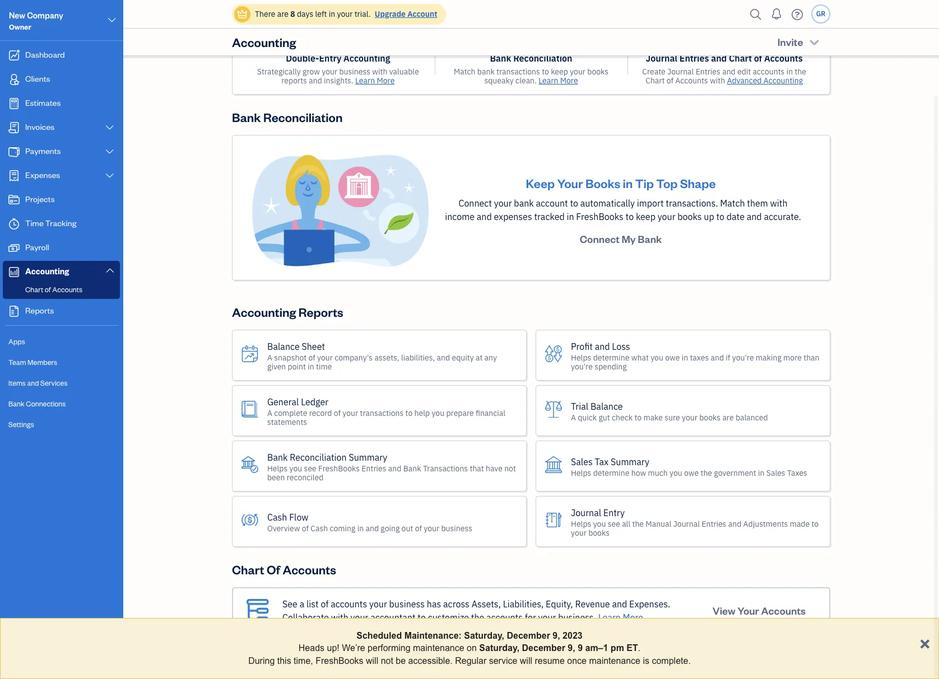 Task type: vqa. For each thing, say whether or not it's contained in the screenshot.


Task type: locate. For each thing, give the bounding box(es) containing it.
0 horizontal spatial owe
[[665, 353, 680, 363]]

0 vertical spatial are
[[277, 9, 289, 19]]

invoice image
[[7, 122, 21, 133]]

helps for bank reconciliation summary
[[267, 464, 288, 474]]

more for double-entry accounting
[[377, 76, 395, 86]]

have
[[486, 464, 502, 474]]

to
[[542, 67, 549, 77], [570, 198, 578, 209], [626, 211, 634, 222], [716, 211, 724, 222], [405, 408, 413, 418], [634, 413, 642, 423], [812, 519, 819, 529], [418, 612, 426, 624]]

chevron large down image down estimates link
[[105, 123, 115, 132]]

1 vertical spatial chevron large down image
[[105, 171, 115, 180]]

1 horizontal spatial connect
[[580, 233, 620, 245]]

maintenance
[[413, 644, 464, 654], [589, 657, 640, 666]]

clients link
[[3, 68, 120, 91]]

accounts down accounting link
[[52, 285, 82, 294]]

summary inside bank reconciliation summary helps you see freshbooks entries and bank transactions that have not been reconciled
[[349, 452, 387, 463]]

accounts for chart of accounts
[[283, 562, 336, 578]]

see inside journal entry helps you see all the manual journal entries and adjustments made to your books
[[608, 519, 620, 529]]

1 horizontal spatial cash
[[311, 524, 328, 534]]

learn more for double-entry accounting
[[355, 76, 395, 86]]

0 horizontal spatial more
[[377, 76, 395, 86]]

0 vertical spatial keep
[[551, 67, 568, 77]]

entries inside create journal entries and edit accounts in the chart of accounts with
[[696, 67, 720, 77]]

new
[[9, 10, 25, 21]]

a
[[300, 599, 304, 610]]

to inside the 'general ledger a complete record of your transactions to help you prepare financial statements'
[[405, 408, 413, 418]]

connect left my
[[580, 233, 620, 245]]

transactions
[[496, 67, 540, 77], [360, 408, 404, 418]]

estimates
[[25, 97, 61, 108]]

2 horizontal spatial accounts
[[753, 67, 785, 77]]

0 horizontal spatial keep
[[551, 67, 568, 77]]

expenses.
[[629, 599, 670, 610]]

in left "tip"
[[623, 175, 633, 191]]

entry up all
[[603, 507, 625, 519]]

not right "have"
[[504, 464, 516, 474]]

business down double-entry accounting
[[339, 67, 370, 77]]

0 vertical spatial bank
[[477, 67, 495, 77]]

in inside balance sheet a snapshot of your company's assets, liabilities, and equity at any given point in time
[[308, 362, 314, 372]]

chart of accounts image
[[247, 598, 269, 625]]

1 horizontal spatial entry
[[603, 507, 625, 519]]

are left 8
[[277, 9, 289, 19]]

with up 'up!'
[[331, 612, 348, 624]]

the inside sales tax summary helps determine how much you owe the government in sales taxes
[[701, 468, 712, 478]]

9, left 2023
[[553, 631, 560, 641]]

balance inside balance sheet a snapshot of your company's assets, liabilities, and equity at any given point in time
[[267, 341, 300, 352]]

0 horizontal spatial :
[[818, 663, 821, 673]]

accounting right advanced
[[764, 76, 803, 86]]

reports up sheet
[[299, 304, 343, 320]]

1 vertical spatial bank
[[514, 198, 534, 209]]

2 vertical spatial reconciliation
[[290, 452, 347, 463]]

invite
[[777, 35, 803, 48]]

your right the for at bottom
[[538, 612, 556, 624]]

and up learn more link
[[612, 599, 627, 610]]

your inside journal entry helps you see all the manual journal entries and adjustments made to your books
[[571, 528, 587, 538]]

0 horizontal spatial business
[[339, 67, 370, 77]]

see right been
[[304, 464, 316, 474]]

0 vertical spatial not
[[504, 464, 516, 474]]

maintenance down "maintenance:"
[[413, 644, 464, 654]]

0 horizontal spatial 9,
[[553, 631, 560, 641]]

of down accounting link
[[45, 285, 51, 294]]

1 horizontal spatial reports
[[299, 304, 343, 320]]

sales tax summary helps determine how much you owe the government in sales taxes
[[571, 456, 807, 478]]

projects
[[25, 194, 55, 205]]

accounts inside main element
[[52, 285, 82, 294]]

× dialog
[[0, 619, 939, 680]]

×
[[920, 632, 930, 653]]

projects link
[[3, 189, 120, 212]]

expense image
[[7, 170, 21, 182]]

business up 'accountant' at left
[[389, 599, 425, 610]]

2 vertical spatial freshbooks
[[316, 657, 363, 666]]

to up my
[[626, 211, 634, 222]]

your down sheet
[[317, 353, 333, 363]]

0 vertical spatial cash
[[267, 512, 287, 523]]

transactions left help
[[360, 408, 404, 418]]

1 horizontal spatial will
[[520, 657, 532, 666]]

a inside trial balance a quick gut check to make sure your books are balanced
[[571, 413, 576, 423]]

match inside the connect your bank account to automatically import transactions. match them with income and expenses tracked in freshbooks to keep your books up to date and accurate.
[[720, 198, 745, 209]]

1 vertical spatial see
[[608, 519, 620, 529]]

with up accurate.
[[770, 198, 788, 209]]

keep right the clean.
[[551, 67, 568, 77]]

your right 'sure'
[[682, 413, 698, 423]]

1 horizontal spatial match
[[720, 198, 745, 209]]

your inside strategically grow your business with valuable reports and insights.
[[322, 67, 337, 77]]

chevron large down image for accounting
[[105, 266, 115, 275]]

see
[[304, 464, 316, 474], [608, 519, 620, 529]]

estimate image
[[7, 98, 21, 109]]

0 horizontal spatial cash
[[267, 512, 287, 523]]

and inside bank reconciliation summary helps you see freshbooks entries and bank transactions that have not been reconciled
[[388, 464, 401, 474]]

determine inside sales tax summary helps determine how much you owe the government in sales taxes
[[593, 468, 629, 478]]

accounting
[[232, 34, 296, 50], [343, 53, 390, 64], [764, 76, 803, 86], [25, 266, 69, 277], [232, 304, 296, 320]]

of down sheet
[[308, 353, 315, 363]]

be
[[396, 657, 406, 666]]

grow
[[303, 67, 320, 77]]

gr
[[816, 10, 825, 18]]

1 horizontal spatial you're
[[732, 353, 754, 363]]

of right 'create'
[[667, 76, 673, 86]]

chart image
[[7, 267, 21, 278]]

team
[[8, 358, 26, 367]]

you inside bank reconciliation summary helps you see freshbooks entries and bank transactions that have not been reconciled
[[289, 464, 302, 474]]

1 horizontal spatial your
[[738, 605, 759, 617]]

clients
[[25, 73, 50, 84]]

expand timer details image
[[759, 619, 769, 632]]

journal entries and chart of accounts
[[646, 53, 803, 64]]

in down "invite"
[[786, 67, 793, 77]]

2 determine from the top
[[593, 468, 629, 478]]

chevron large down image inside expenses link
[[105, 171, 115, 180]]

helps for profit and loss
[[571, 353, 591, 363]]

loss
[[612, 341, 630, 352]]

squeaky
[[484, 76, 514, 86]]

0 vertical spatial determine
[[593, 353, 629, 363]]

1 horizontal spatial balance
[[590, 401, 623, 412]]

accounts for view your accounts
[[761, 605, 806, 617]]

accounts right 'create'
[[675, 76, 708, 86]]

0 horizontal spatial sales
[[571, 456, 593, 468]]

1 horizontal spatial see
[[608, 519, 620, 529]]

manual
[[646, 519, 671, 529]]

0 vertical spatial balance
[[267, 341, 300, 352]]

of right record
[[334, 408, 341, 418]]

with left "valuable"
[[372, 67, 387, 77]]

cash up overview
[[267, 512, 287, 523]]

you right help
[[432, 408, 444, 418]]

0 vertical spatial entry
[[319, 53, 341, 64]]

tip
[[635, 175, 654, 191]]

accounting link
[[3, 261, 120, 283]]

determine for loss
[[593, 353, 629, 363]]

1 determine from the top
[[593, 353, 629, 363]]

1 horizontal spatial learn more
[[539, 76, 578, 86]]

1 horizontal spatial maintenance
[[589, 657, 640, 666]]

0 vertical spatial 9,
[[553, 631, 560, 641]]

accounting up chart of accounts
[[25, 266, 69, 277]]

2 horizontal spatial more
[[623, 612, 643, 624]]

1 horizontal spatial bank
[[514, 198, 534, 209]]

balance sheet a snapshot of your company's assets, liabilities, and equity at any given point in time
[[267, 341, 497, 372]]

0 horizontal spatial match
[[454, 67, 475, 77]]

reconciliation up match bank transactions to keep your books squeaky clean.
[[513, 53, 572, 64]]

1 : from the left
[[818, 663, 821, 673]]

accounts inside create journal entries and edit accounts in the chart of accounts with
[[675, 76, 708, 86]]

account
[[536, 198, 568, 209]]

a for balance sheet
[[267, 353, 272, 363]]

1 vertical spatial 9,
[[568, 644, 575, 654]]

bank reconciliation down 'reports'
[[232, 109, 343, 125]]

1 horizontal spatial :
[[837, 663, 839, 673]]

match
[[454, 67, 475, 77], [720, 198, 745, 209]]

your inside trial balance a quick gut check to make sure your books are balanced
[[682, 413, 698, 423]]

chart
[[729, 53, 752, 64], [646, 76, 665, 86], [25, 285, 43, 294], [232, 562, 264, 578]]

1 horizontal spatial learn
[[539, 76, 558, 86]]

books inside the connect your bank account to automatically import transactions. match them with income and expenses tracked in freshbooks to keep your books up to date and accurate.
[[678, 211, 702, 222]]

out
[[402, 524, 413, 534]]

general ledger a complete record of your transactions to help you prepare financial statements
[[267, 396, 505, 427]]

internal
[[813, 620, 843, 630]]

with inside create journal entries and edit accounts in the chart of accounts with
[[710, 76, 725, 86]]

expenses link
[[3, 165, 120, 188]]

chevron large down image inside invoices link
[[105, 123, 115, 132]]

books left all
[[588, 528, 610, 538]]

of right list
[[321, 599, 329, 610]]

point
[[288, 362, 306, 372]]

entries up create journal entries and edit accounts in the chart of accounts with in the top of the page
[[680, 53, 709, 64]]

1 vertical spatial bank reconciliation
[[232, 109, 343, 125]]

and inside "see a list of accounts your business has across assets, liabilities, equity, revenue and expenses. collaborate with your accountant to customize the accounts for your business."
[[612, 599, 627, 610]]

helps left all
[[571, 519, 591, 529]]

complete.
[[652, 657, 691, 666]]

you're right if
[[732, 353, 754, 363]]

owe inside profit and loss helps determine what you owe in taxes and if you're making more than you're spending
[[665, 353, 680, 363]]

in right government
[[758, 468, 765, 478]]

helps inside profit and loss helps determine what you owe in taxes and if you're making more than you're spending
[[571, 353, 591, 363]]

1 chevron large down image from the top
[[105, 123, 115, 132]]

chevron large down image
[[105, 123, 115, 132], [105, 171, 115, 180], [105, 266, 115, 275]]

equity
[[452, 353, 474, 363]]

0 horizontal spatial connect
[[459, 198, 492, 209]]

entry for double-
[[319, 53, 341, 64]]

3 chevron large down image from the top
[[105, 266, 115, 275]]

bank connections link
[[3, 394, 120, 414]]

1 horizontal spatial sales
[[766, 468, 785, 478]]

0 horizontal spatial see
[[304, 464, 316, 474]]

1 horizontal spatial are
[[722, 413, 734, 423]]

9, left "9"
[[568, 644, 575, 654]]

books inside match bank transactions to keep your books squeaky clean.
[[587, 67, 609, 77]]

check
[[612, 413, 633, 423]]

in inside cash flow overview of cash coming in and going out of your business
[[357, 524, 364, 534]]

balance up gut
[[590, 401, 623, 412]]

determine down tax at the right bottom of the page
[[593, 468, 629, 478]]

the down invite dropdown button
[[795, 67, 806, 77]]

helps inside journal entry helps you see all the manual journal entries and adjustments made to your books
[[571, 519, 591, 529]]

summary inside sales tax summary helps determine how much you owe the government in sales taxes
[[611, 456, 649, 468]]

1 horizontal spatial keep
[[636, 211, 656, 222]]

am–1
[[585, 644, 608, 654]]

business inside "see a list of accounts your business has across assets, liabilities, equity, revenue and expenses. collaborate with your accountant to customize the accounts for your business."
[[389, 599, 425, 610]]

books
[[587, 67, 609, 77], [678, 211, 702, 222], [699, 413, 721, 423], [588, 528, 610, 538]]

0 horizontal spatial learn more
[[355, 76, 395, 86]]

0 vertical spatial december
[[507, 631, 550, 641]]

spending
[[595, 362, 627, 372]]

edit
[[737, 67, 751, 77]]

2 vertical spatial chevron large down image
[[105, 266, 115, 275]]

connect my bank button
[[570, 228, 672, 250]]

0 vertical spatial owe
[[665, 353, 680, 363]]

books inside journal entry helps you see all the manual journal entries and adjustments made to your books
[[588, 528, 610, 538]]

1 vertical spatial determine
[[593, 468, 629, 478]]

books right 'sure'
[[699, 413, 721, 423]]

chevron large down image inside accounting link
[[105, 266, 115, 275]]

freshbooks
[[576, 211, 624, 222], [318, 464, 360, 474], [316, 657, 363, 666]]

reports down chart of accounts
[[25, 305, 54, 316]]

and
[[711, 53, 727, 64], [722, 67, 736, 77], [309, 76, 322, 86], [477, 211, 492, 222], [747, 211, 762, 222], [595, 341, 610, 352], [437, 353, 450, 363], [711, 353, 724, 363], [27, 379, 39, 388], [388, 464, 401, 474], [728, 519, 741, 529], [366, 524, 379, 534], [612, 599, 627, 610]]

entries inside journal entry helps you see all the manual journal entries and adjustments made to your books
[[702, 519, 726, 529]]

1 vertical spatial your
[[738, 605, 759, 617]]

and inside main element
[[27, 379, 39, 388]]

connect my bank
[[580, 233, 662, 245]]

company's
[[335, 353, 373, 363]]

accounts up expand timer details "icon"
[[761, 605, 806, 617]]

the inside "see a list of accounts your business has across assets, liabilities, equity, revenue and expenses. collaborate with your accountant to customize the accounts for your business."
[[471, 612, 484, 624]]

1 horizontal spatial business
[[389, 599, 425, 610]]

bank up expenses on the right top of page
[[514, 198, 534, 209]]

to right 'account'
[[570, 198, 578, 209]]

more for bank reconciliation
[[560, 76, 578, 86]]

and down them
[[747, 211, 762, 222]]

0 horizontal spatial transactions
[[360, 408, 404, 418]]

december up resume
[[522, 644, 565, 654]]

0 horizontal spatial summary
[[349, 452, 387, 463]]

with inside "see a list of accounts your business has across assets, liabilities, equity, revenue and expenses. collaborate with your accountant to customize the accounts for your business."
[[331, 612, 348, 624]]

bank left the clean.
[[477, 67, 495, 77]]

december down the for at bottom
[[507, 631, 550, 641]]

accounts down "invite"
[[764, 53, 803, 64]]

service
[[489, 657, 517, 666]]

1 horizontal spatial transactions
[[496, 67, 540, 77]]

freshbooks inside bank reconciliation summary helps you see freshbooks entries and bank transactions that have not been reconciled
[[318, 464, 360, 474]]

search image
[[747, 6, 765, 23]]

your up 'account'
[[557, 175, 583, 191]]

helps inside bank reconciliation summary helps you see freshbooks entries and bank transactions that have not been reconciled
[[267, 464, 288, 474]]

0 vertical spatial transactions
[[496, 67, 540, 77]]

you inside the 'general ledger a complete record of your transactions to help you prepare financial statements'
[[432, 408, 444, 418]]

connect inside the connect your bank account to automatically import transactions. match them with income and expenses tracked in freshbooks to keep your books up to date and accurate.
[[459, 198, 492, 209]]

bank reconciliation summary helps you see freshbooks entries and bank transactions that have not been reconciled
[[267, 452, 516, 483]]

trial.
[[354, 9, 371, 19]]

1 vertical spatial balance
[[590, 401, 623, 412]]

bank right my
[[638, 233, 662, 245]]

in left taxes
[[682, 353, 688, 363]]

connect inside button
[[580, 233, 620, 245]]

more right insights.
[[377, 76, 395, 86]]

your inside match bank transactions to keep your books squeaky clean.
[[570, 67, 585, 77]]

entry inside journal entry helps you see all the manual journal entries and adjustments made to your books
[[603, 507, 625, 519]]

keep
[[551, 67, 568, 77], [636, 211, 656, 222]]

more down expenses.
[[623, 612, 643, 624]]

apps link
[[3, 332, 120, 352]]

reports inside main element
[[25, 305, 54, 316]]

gut
[[599, 413, 610, 423]]

books down transactions.
[[678, 211, 702, 222]]

and left equity
[[437, 353, 450, 363]]

2 horizontal spatial business
[[441, 524, 472, 534]]

1 horizontal spatial accounts
[[486, 612, 523, 624]]

1 vertical spatial owe
[[684, 468, 699, 478]]

and inside cash flow overview of cash coming in and going out of your business
[[366, 524, 379, 534]]

0 vertical spatial chevron large down image
[[105, 123, 115, 132]]

balance up snapshot
[[267, 341, 300, 352]]

1 vertical spatial maintenance
[[589, 657, 640, 666]]

you right what
[[651, 353, 663, 363]]

0 horizontal spatial your
[[557, 175, 583, 191]]

connect
[[459, 198, 492, 209], [580, 233, 620, 245]]

left
[[315, 9, 327, 19]]

bank reconciliation up match bank transactions to keep your books squeaky clean.
[[490, 53, 572, 64]]

in
[[329, 9, 335, 19], [786, 67, 793, 77], [623, 175, 633, 191], [567, 211, 574, 222], [682, 353, 688, 363], [308, 362, 314, 372], [758, 468, 765, 478], [357, 524, 364, 534]]

0 horizontal spatial not
[[381, 657, 393, 666]]

1 vertical spatial transactions
[[360, 408, 404, 418]]

accounts right edit
[[753, 67, 785, 77]]

bank reconciliation
[[490, 53, 572, 64], [232, 109, 343, 125]]

payments
[[25, 146, 61, 156]]

1 vertical spatial cash
[[311, 524, 328, 534]]

learn more up pm
[[598, 612, 643, 624]]

0 vertical spatial freshbooks
[[576, 211, 624, 222]]

and down journal entries and chart of accounts
[[722, 67, 736, 77]]

your for accounts
[[738, 605, 759, 617]]

cash
[[267, 512, 287, 523], [311, 524, 328, 534]]

liabilities,
[[401, 353, 435, 363]]

0 horizontal spatial will
[[366, 657, 378, 666]]

1 vertical spatial freshbooks
[[318, 464, 360, 474]]

a inside the 'general ledger a complete record of your transactions to help you prepare financial statements'
[[267, 408, 272, 418]]

determine for summary
[[593, 468, 629, 478]]

complete
[[274, 408, 307, 418]]

0 vertical spatial match
[[454, 67, 475, 77]]

summary
[[349, 452, 387, 463], [611, 456, 649, 468]]

accurate.
[[764, 211, 801, 222]]

determine inside profit and loss helps determine what you owe in taxes and if you're making more than you're spending
[[593, 353, 629, 363]]

balance inside trial balance a quick gut check to make sure your books are balanced
[[590, 401, 623, 412]]

and left if
[[711, 353, 724, 363]]

1 vertical spatial are
[[722, 413, 734, 423]]

1 horizontal spatial summary
[[611, 456, 649, 468]]

is
[[643, 657, 649, 666]]

in inside create journal entries and edit accounts in the chart of accounts with
[[786, 67, 793, 77]]

of inside balance sheet a snapshot of your company's assets, liabilities, and equity at any given point in time
[[308, 353, 315, 363]]

chevrondown image
[[808, 36, 821, 48]]

reconciliation down 'reports'
[[263, 109, 343, 125]]

determine
[[593, 353, 629, 363], [593, 468, 629, 478]]

helps down profit
[[571, 353, 591, 363]]

for
[[525, 612, 536, 624]]

clean.
[[516, 76, 537, 86]]

not down performing
[[381, 657, 393, 666]]

bank
[[490, 53, 511, 64], [232, 109, 261, 125], [638, 233, 662, 245], [8, 399, 25, 408], [267, 452, 288, 463], [403, 464, 421, 474]]

0 vertical spatial bank reconciliation
[[490, 53, 572, 64]]

journal entries and chart of accounts image
[[705, 9, 744, 48]]

0 horizontal spatial learn
[[355, 76, 375, 86]]

your inside the 'general ledger a complete record of your transactions to help you prepare financial statements'
[[343, 408, 358, 418]]

1 vertical spatial business
[[441, 524, 472, 534]]

connect up the income
[[459, 198, 492, 209]]

0 vertical spatial reconciliation
[[513, 53, 572, 64]]

with inside strategically grow your business with valuable reports and insights.
[[372, 67, 387, 77]]

1 vertical spatial not
[[381, 657, 393, 666]]

your down double-entry accounting
[[322, 67, 337, 77]]

1 vertical spatial match
[[720, 198, 745, 209]]

chevron large down image for expenses
[[105, 171, 115, 180]]

with inside the connect your bank account to automatically import transactions. match them with income and expenses tracked in freshbooks to keep your books up to date and accurate.
[[770, 198, 788, 209]]

sales left taxes
[[766, 468, 785, 478]]

helps down quick
[[571, 468, 591, 478]]

sheet
[[302, 341, 325, 352]]

you right been
[[289, 464, 302, 474]]

to left help
[[405, 408, 413, 418]]

1 vertical spatial chevron large down image
[[105, 147, 115, 156]]

top
[[656, 175, 678, 191]]

keep inside the connect your bank account to automatically import transactions. match them with income and expenses tracked in freshbooks to keep your books up to date and accurate.
[[636, 211, 656, 222]]

entry
[[319, 53, 341, 64], [603, 507, 625, 519]]

a left snapshot
[[267, 353, 272, 363]]

0 horizontal spatial entry
[[319, 53, 341, 64]]

view your accounts link
[[703, 600, 816, 623]]

members
[[27, 358, 57, 367]]

helps
[[571, 353, 591, 363], [267, 464, 288, 474], [571, 468, 591, 478], [571, 519, 591, 529]]

0 vertical spatial accounts
[[753, 67, 785, 77]]

owe left taxes
[[665, 353, 680, 363]]

of inside chart of accounts link
[[45, 285, 51, 294]]

learn for reconciliation
[[539, 76, 558, 86]]

0 vertical spatial your
[[557, 175, 583, 191]]

not inside bank reconciliation summary helps you see freshbooks entries and bank transactions that have not been reconciled
[[504, 464, 516, 474]]

of inside create journal entries and edit accounts in the chart of accounts with
[[667, 76, 673, 86]]

transactions inside the 'general ledger a complete record of your transactions to help you prepare financial statements'
[[360, 408, 404, 418]]

time tracking
[[25, 218, 76, 229]]

see left all
[[608, 519, 620, 529]]

accounts right list
[[331, 599, 367, 610]]

1 vertical spatial sales
[[766, 468, 785, 478]]

learn right insights.
[[355, 76, 375, 86]]

freshbooks inside the connect your bank account to automatically import transactions. match them with income and expenses tracked in freshbooks to keep your books up to date and accurate.
[[576, 211, 624, 222]]

books
[[585, 175, 620, 191]]

0 horizontal spatial bank
[[477, 67, 495, 77]]

chevron large down image
[[107, 13, 117, 27], [105, 147, 115, 156]]

your inside balance sheet a snapshot of your company's assets, liabilities, and equity at any given point in time
[[317, 353, 333, 363]]

flow
[[289, 512, 309, 523]]

saturday, up on
[[464, 631, 504, 641]]

time
[[25, 218, 44, 229]]

profit
[[571, 341, 593, 352]]

1 vertical spatial entry
[[603, 507, 625, 519]]

and left loss
[[595, 341, 610, 352]]

saturday, up service
[[479, 644, 519, 654]]

to inside match bank transactions to keep your books squeaky clean.
[[542, 67, 549, 77]]

a inside balance sheet a snapshot of your company's assets, liabilities, and equity at any given point in time
[[267, 353, 272, 363]]

et
[[627, 644, 638, 654]]

2 chevron large down image from the top
[[105, 171, 115, 180]]

sales left tax at the right bottom of the page
[[571, 456, 593, 468]]

accounts down assets,
[[486, 612, 523, 624]]

reconciliation up reconciled
[[290, 452, 347, 463]]

more right the clean.
[[560, 76, 578, 86]]

to right the clean.
[[542, 67, 549, 77]]

your
[[557, 175, 583, 191], [738, 605, 759, 617]]



Task type: describe. For each thing, give the bounding box(es) containing it.
.
[[638, 644, 641, 654]]

up
[[704, 211, 714, 222]]

time
[[316, 362, 332, 372]]

go to help image
[[788, 6, 806, 23]]

tax
[[595, 456, 609, 468]]

profit and loss helps determine what you owe in taxes and if you're making more than you're spending
[[571, 341, 819, 372]]

report image
[[7, 306, 21, 317]]

your up scheduled on the left bottom of page
[[350, 612, 368, 624]]

taxes
[[787, 468, 807, 478]]

trial balance a quick gut check to make sure your books are balanced
[[571, 401, 768, 423]]

of right out
[[415, 524, 422, 534]]

and inside strategically grow your business with valuable reports and insights.
[[309, 76, 322, 86]]

summary for sales tax summary
[[611, 456, 649, 468]]

in right left
[[329, 9, 335, 19]]

your up expenses on the right top of page
[[494, 198, 512, 209]]

timer image
[[7, 219, 21, 230]]

dashboard
[[25, 49, 65, 60]]

strategically grow your business with valuable reports and insights.
[[257, 67, 419, 86]]

learn more for bank reconciliation
[[539, 76, 578, 86]]

to right up
[[716, 211, 724, 222]]

create journal entries and edit accounts in the chart of accounts with
[[642, 67, 806, 86]]

chart of accounts link
[[5, 283, 118, 296]]

accounting inside main element
[[25, 266, 69, 277]]

to inside trial balance a quick gut check to make sure your books are balanced
[[634, 413, 642, 423]]

project image
[[7, 194, 21, 206]]

bank inside the connect your bank account to automatically import transactions. match them with income and expenses tracked in freshbooks to keep your books up to date and accurate.
[[514, 198, 534, 209]]

entries inside bank reconciliation summary helps you see freshbooks entries and bank transactions that have not been reconciled
[[362, 464, 386, 474]]

keep your books in tip top shape
[[526, 175, 716, 191]]

0 vertical spatial saturday,
[[464, 631, 504, 641]]

sure
[[665, 413, 680, 423]]

2023
[[563, 631, 583, 641]]

2 horizontal spatial learn more
[[598, 612, 643, 624]]

books inside trial balance a quick gut check to make sure your books are balanced
[[699, 413, 721, 423]]

a for trial balance
[[571, 413, 576, 423]]

account
[[407, 9, 437, 19]]

see a list of accounts your business has across assets, liabilities, equity, revenue and expenses. collaborate with your accountant to customize the accounts for your business.
[[282, 599, 670, 624]]

making
[[756, 353, 781, 363]]

and up create journal entries and edit accounts in the chart of accounts with in the top of the page
[[711, 53, 727, 64]]

2 : from the left
[[837, 663, 839, 673]]

valuable
[[389, 67, 419, 77]]

reconciliation inside bank reconciliation summary helps you see freshbooks entries and bank transactions that have not been reconciled
[[290, 452, 347, 463]]

journal entry helps you see all the manual journal entries and adjustments made to your books
[[571, 507, 819, 538]]

payment image
[[7, 146, 21, 157]]

reports link
[[3, 300, 120, 323]]

items
[[8, 379, 26, 388]]

statements
[[267, 417, 307, 427]]

open in new window image
[[884, 619, 893, 632]]

0 vertical spatial sales
[[571, 456, 593, 468]]

of
[[267, 562, 280, 578]]

them
[[747, 198, 768, 209]]

bank left transactions
[[403, 464, 421, 474]]

in inside profit and loss helps determine what you owe in taxes and if you're making more than you're spending
[[682, 353, 688, 363]]

income
[[445, 211, 475, 222]]

journal up 'create'
[[646, 53, 677, 64]]

1 vertical spatial reconciliation
[[263, 109, 343, 125]]

create
[[642, 67, 666, 77]]

money image
[[7, 243, 21, 254]]

and inside journal entry helps you see all the manual journal entries and adjustments made to your books
[[728, 519, 741, 529]]

bank inside match bank transactions to keep your books squeaky clean.
[[477, 67, 495, 77]]

dashboard image
[[7, 50, 21, 61]]

crown image
[[236, 8, 248, 20]]

× button
[[920, 632, 930, 653]]

match bank transactions to keep your books squeaky clean.
[[454, 67, 609, 86]]

accounting down there
[[232, 34, 296, 50]]

accounting up strategically grow your business with valuable reports and insights.
[[343, 53, 390, 64]]

double-entry accounting image
[[318, 9, 358, 48]]

bank reconciliation image
[[512, 9, 551, 48]]

not inside scheduled maintenance: saturday, december 9, 2023 heads up! we're performing maintenance on saturday, december 9, 9 am–1 pm et . during this time, freshbooks will not be accessible. regular service will resume once maintenance is complete.
[[381, 657, 393, 666]]

see inside bank reconciliation summary helps you see freshbooks entries and bank transactions that have not been reconciled
[[304, 464, 316, 474]]

accountant
[[370, 612, 416, 624]]

1 horizontal spatial bank reconciliation
[[490, 53, 572, 64]]

0 horizontal spatial maintenance
[[413, 644, 464, 654]]

keep
[[526, 175, 555, 191]]

connect your bank account to automatically import transactions. match them with income and expenses tracked in freshbooks to keep your books up to date and accurate.
[[445, 198, 801, 222]]

the inside journal entry helps you see all the manual journal entries and adjustments made to your books
[[632, 519, 644, 529]]

client image
[[7, 74, 21, 85]]

all
[[622, 519, 630, 529]]

expenses
[[25, 170, 60, 180]]

revenue
[[575, 599, 610, 610]]

dashboard link
[[3, 44, 120, 67]]

accounting up snapshot
[[232, 304, 296, 320]]

you inside profit and loss helps determine what you owe in taxes and if you're making more than you're spending
[[651, 353, 663, 363]]

2 vertical spatial accounts
[[486, 612, 523, 624]]

gr button
[[811, 4, 830, 24]]

estimates link
[[3, 92, 120, 115]]

trial
[[571, 401, 588, 412]]

notifications image
[[768, 3, 786, 25]]

you inside sales tax summary helps determine how much you owe the government in sales taxes
[[670, 468, 682, 478]]

your left "trial."
[[337, 9, 353, 19]]

1 vertical spatial december
[[522, 644, 565, 654]]

bank down strategically
[[232, 109, 261, 125]]

financial
[[476, 408, 505, 418]]

settings
[[8, 420, 34, 429]]

chart inside main element
[[25, 285, 43, 294]]

business inside strategically grow your business with valuable reports and insights.
[[339, 67, 370, 77]]

chevron large down image for invoices
[[105, 123, 115, 132]]

strategically
[[257, 67, 301, 77]]

your up 'accountant' at left
[[369, 599, 387, 610]]

connect for my
[[580, 233, 620, 245]]

chart of accounts
[[232, 562, 336, 578]]

shape
[[680, 175, 716, 191]]

journal right the manual
[[673, 519, 700, 529]]

resume
[[535, 657, 565, 666]]

of up "advanced accounting"
[[754, 53, 762, 64]]

of inside the 'general ledger a complete record of your transactions to help you prepare financial statements'
[[334, 408, 341, 418]]

across
[[443, 599, 469, 610]]

time,
[[294, 657, 313, 666]]

going
[[381, 524, 400, 534]]

0 horizontal spatial bank reconciliation
[[232, 109, 343, 125]]

1 vertical spatial accounts
[[331, 599, 367, 610]]

record
[[309, 408, 332, 418]]

helps for sales tax summary
[[571, 468, 591, 478]]

your inside cash flow overview of cash coming in and going out of your business
[[424, 524, 439, 534]]

scheduled maintenance: saturday, december 9, 2023 heads up! we're performing maintenance on saturday, december 9, 9 am–1 pm et . during this time, freshbooks will not be accessible. regular service will resume once maintenance is complete.
[[248, 631, 691, 666]]

bank inside main element
[[8, 399, 25, 408]]

chevron large down image inside payments link
[[105, 147, 115, 156]]

bank up 'squeaky' in the right of the page
[[490, 53, 511, 64]]

been
[[267, 473, 285, 483]]

hh
[[805, 663, 816, 673]]

and inside balance sheet a snapshot of your company's assets, liabilities, and equity at any given point in time
[[437, 353, 450, 363]]

are inside trial balance a quick gut check to make sure your books are balanced
[[722, 413, 734, 423]]

there
[[255, 9, 275, 19]]

pm
[[611, 644, 624, 654]]

reconciled
[[287, 473, 324, 483]]

journal inside create journal entries and edit accounts in the chart of accounts with
[[667, 67, 694, 77]]

a for general ledger
[[267, 408, 272, 418]]

0 vertical spatial chevron large down image
[[107, 13, 117, 27]]

the inside create journal entries and edit accounts in the chart of accounts with
[[795, 67, 806, 77]]

0 horizontal spatial you're
[[571, 362, 593, 372]]

advanced
[[727, 76, 762, 86]]

bank up been
[[267, 452, 288, 463]]

bank inside button
[[638, 233, 662, 245]]

bank connections
[[8, 399, 66, 408]]

and right the income
[[477, 211, 492, 222]]

help
[[414, 408, 430, 418]]

freshbooks inside scheduled maintenance: saturday, december 9, 2023 heads up! we're performing maintenance on saturday, december 9, 9 am–1 pm et . during this time, freshbooks will not be accessible. regular service will resume once maintenance is complete.
[[316, 657, 363, 666]]

9
[[578, 644, 583, 654]]

in inside the connect your bank account to automatically import transactions. match them with income and expenses tracked in freshbooks to keep your books up to date and accurate.
[[567, 211, 574, 222]]

reports
[[281, 76, 307, 86]]

0 horizontal spatial are
[[277, 9, 289, 19]]

mm
[[822, 663, 835, 673]]

government
[[714, 468, 756, 478]]

we're
[[342, 644, 365, 654]]

1 vertical spatial saturday,
[[479, 644, 519, 654]]

2 will from the left
[[520, 657, 532, 666]]

match inside match bank transactions to keep your books squeaky clean.
[[454, 67, 475, 77]]

apps
[[8, 337, 25, 346]]

of inside "see a list of accounts your business has across assets, liabilities, equity, revenue and expenses. collaborate with your accountant to customize the accounts for your business."
[[321, 599, 329, 610]]

make
[[643, 413, 663, 423]]

learn for entry
[[355, 76, 375, 86]]

ledger
[[301, 396, 328, 408]]

your down 'import'
[[658, 211, 675, 222]]

to inside journal entry helps you see all the manual journal entries and adjustments made to your books
[[812, 519, 819, 529]]

8
[[290, 9, 295, 19]]

once
[[567, 657, 587, 666]]

and inside create journal entries and edit accounts in the chart of accounts with
[[722, 67, 736, 77]]

coming
[[330, 524, 355, 534]]

assets,
[[375, 353, 399, 363]]

of down the flow
[[302, 524, 309, 534]]

date
[[727, 211, 745, 222]]

2 horizontal spatial learn
[[598, 612, 621, 624]]

quick
[[578, 413, 597, 423]]

chart inside create journal entries and edit accounts in the chart of accounts with
[[646, 76, 665, 86]]

there are 8 days left in your trial. upgrade account
[[255, 9, 437, 19]]

connect for your
[[459, 198, 492, 209]]

entry for journal
[[603, 507, 625, 519]]

journal down tax at the right bottom of the page
[[571, 507, 601, 519]]

transactions inside match bank transactions to keep your books squeaky clean.
[[496, 67, 540, 77]]

invoices link
[[3, 117, 120, 140]]

keep inside match bank transactions to keep your books squeaky clean.
[[551, 67, 568, 77]]

1 will from the left
[[366, 657, 378, 666]]

your for books
[[557, 175, 583, 191]]

main element
[[0, 0, 151, 680]]

accounts inside create journal entries and edit accounts in the chart of accounts with
[[753, 67, 785, 77]]

accounts for chart of accounts
[[52, 285, 82, 294]]

business inside cash flow overview of cash coming in and going out of your business
[[441, 524, 472, 534]]

connect your bank account to begin matching your bank transactions image
[[250, 154, 430, 268]]

items and services link
[[3, 374, 120, 393]]

than
[[804, 353, 819, 363]]

1 horizontal spatial 9,
[[568, 644, 575, 654]]

you inside journal entry helps you see all the manual journal entries and adjustments made to your books
[[593, 519, 606, 529]]

summary for bank reconciliation summary
[[349, 452, 387, 463]]

in inside sales tax summary helps determine how much you owe the government in sales taxes
[[758, 468, 765, 478]]

upgrade account link
[[372, 9, 437, 19]]

ss
[[841, 663, 850, 673]]

view
[[713, 605, 736, 617]]

to inside "see a list of accounts your business has across assets, liabilities, equity, revenue and expenses. collaborate with your accountant to customize the accounts for your business."
[[418, 612, 426, 624]]

accounting reports
[[232, 304, 343, 320]]

owe inside sales tax summary helps determine how much you owe the government in sales taxes
[[684, 468, 699, 478]]

liabilities,
[[503, 599, 544, 610]]



